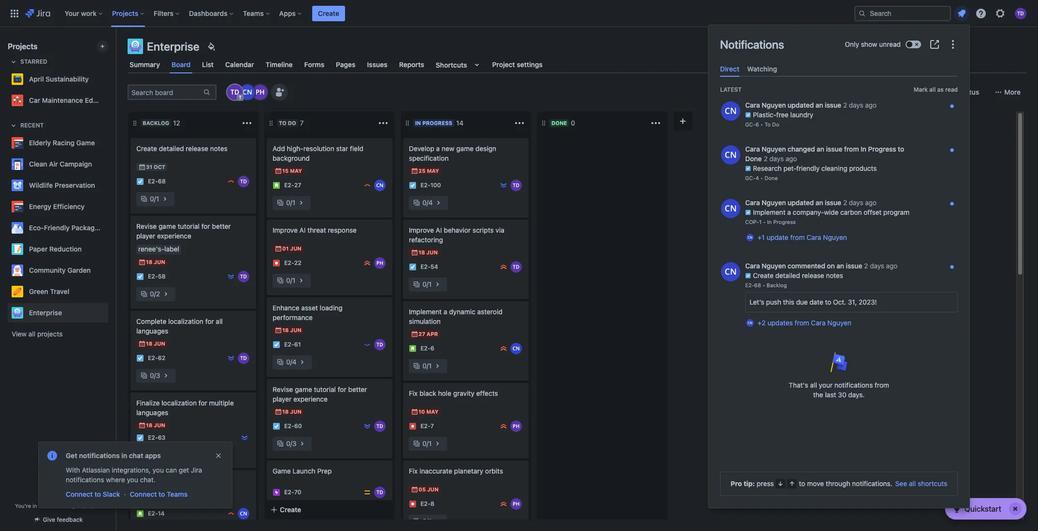 Task type: locate. For each thing, give the bounding box(es) containing it.
e2- for improve ai behavior scripts via refactoring
[[421, 264, 431, 271]]

2 vertical spatial from
[[875, 382, 890, 390]]

bug image down 05 june 2023 icon at bottom left
[[409, 501, 417, 509]]

highest image down orbits
[[500, 501, 508, 509]]

27 april 2023 image
[[411, 331, 419, 338]]

paper reduction link
[[8, 240, 104, 259]]

0 vertical spatial payton hansen image
[[374, 258, 386, 269]]

car maintenance education link
[[8, 91, 117, 110]]

add to starred image
[[105, 137, 117, 149], [105, 180, 117, 191], [105, 201, 117, 213], [105, 222, 117, 234], [105, 244, 117, 255]]

task image for complete localization for all languages
[[136, 355, 144, 363]]

1 for improve ai threat response
[[292, 277, 295, 285]]

ai inside improve ai behavior scripts via refactoring
[[436, 226, 442, 235]]

1 vertical spatial create button
[[264, 502, 395, 519]]

cara inside button
[[811, 319, 826, 327]]

1 down e2-7 link
[[429, 440, 432, 448]]

0 horizontal spatial improve
[[273, 226, 298, 235]]

0 / 3 down e2-63 link
[[150, 450, 160, 458]]

high image for create detailed release notes
[[227, 178, 235, 186]]

campaign
[[60, 160, 92, 168]]

connect for connect to slack
[[66, 491, 93, 499]]

0 vertical spatial player
[[136, 232, 155, 240]]

lowest image for e2-58
[[227, 273, 235, 281]]

63
[[158, 435, 166, 442]]

18 jun for finalize localization for multiple languages
[[146, 423, 165, 429]]

give
[[43, 517, 55, 524]]

more image
[[948, 39, 959, 50]]

may for specification
[[427, 168, 439, 174]]

3 column actions menu image from the left
[[650, 117, 662, 129]]

18 for finalize localization for multiple languages
[[146, 423, 152, 429]]

0 horizontal spatial bug image
[[273, 260, 280, 267]]

/ down e2-61 link
[[290, 358, 292, 366]]

2 vertical spatial 3
[[156, 450, 160, 458]]

3 add to starred image from the top
[[105, 286, 117, 298]]

2 vertical spatial task image
[[273, 341, 280, 349]]

dismiss quickstart image
[[1008, 502, 1024, 517]]

2 add to starred image from the top
[[105, 265, 117, 277]]

watching
[[748, 65, 778, 73]]

banner containing your work
[[0, 0, 1039, 27]]

18 june 2023 image
[[411, 249, 419, 257], [138, 259, 146, 266], [275, 327, 282, 335], [275, 327, 282, 335], [138, 340, 146, 348], [275, 409, 282, 416], [138, 422, 146, 430]]

2 vertical spatial game
[[295, 386, 312, 394]]

tab list containing direct
[[717, 61, 962, 77]]

7 right the do on the left top
[[300, 119, 304, 127]]

filters
[[154, 9, 174, 17]]

/ for develop a new game design specification
[[427, 199, 429, 207]]

a inside develop a new game design specification
[[436, 145, 440, 153]]

notifications.
[[853, 480, 893, 488]]

e2- down 25 may
[[421, 182, 431, 189]]

1 horizontal spatial story image
[[409, 345, 417, 353]]

highest image for improve ai behavior scripts via refactoring
[[500, 264, 508, 271]]

0 horizontal spatial apr
[[155, 497, 166, 503]]

1 down 'e2-54' link
[[429, 280, 432, 289]]

1 horizontal spatial apr
[[427, 331, 438, 337]]

payton hansen image
[[374, 258, 386, 269], [511, 499, 522, 511]]

to
[[825, 298, 832, 307], [799, 480, 806, 488], [95, 491, 101, 499], [159, 491, 165, 499]]

primary element
[[6, 0, 855, 27]]

0 horizontal spatial ai
[[300, 226, 306, 235]]

high-
[[287, 145, 304, 153]]

05 june 2023 image
[[411, 486, 419, 494]]

search image
[[859, 9, 866, 17]]

e2-58 link
[[148, 273, 166, 281]]

highest image for improve ai threat response
[[364, 260, 371, 267]]

add to starred image right packaging
[[105, 222, 117, 234]]

4 down e2-100 link
[[429, 199, 433, 207]]

1 horizontal spatial ai
[[436, 226, 442, 235]]

1 horizontal spatial experience
[[294, 396, 328, 404]]

air
[[49, 160, 58, 168]]

6
[[431, 345, 434, 353]]

eco-
[[29, 224, 44, 232]]

1 for add high-resolution star field background
[[292, 199, 295, 207]]

e2-61 link
[[284, 341, 301, 349]]

4 for develop a new game design specification
[[429, 199, 433, 207]]

10 may 2023 image
[[411, 409, 419, 416], [411, 409, 419, 416]]

0 horizontal spatial revise
[[136, 222, 157, 231]]

task image left e2-68 link at the top of the page
[[136, 178, 144, 186]]

2 connect from the left
[[130, 491, 157, 499]]

0 vertical spatial apr
[[427, 331, 438, 337]]

/ down "e2-8" link
[[427, 518, 429, 526]]

tariq douglas image for create detailed release notes
[[238, 176, 249, 188]]

task image left e2-63 link
[[136, 435, 144, 442]]

1 add to starred image from the top
[[105, 159, 117, 170]]

community
[[29, 266, 66, 275]]

0 / 3 for complete localization for all languages
[[150, 372, 160, 380]]

e2- up apps
[[148, 435, 158, 442]]

0 horizontal spatial story image
[[136, 511, 144, 518]]

25 may
[[419, 168, 439, 174]]

to move through notifications.
[[799, 480, 893, 488]]

alert containing get notifications in chat apps
[[39, 443, 232, 509]]

nguyen for +2 updates from cara nguyen
[[828, 319, 852, 327]]

0 / 3 down the e2-62 link
[[150, 372, 160, 380]]

add to starred image for eco-friendly packaging
[[105, 222, 117, 234]]

high image for add high-resolution star field background
[[364, 182, 371, 190]]

18 for revise game tutorial for better player experience
[[282, 409, 289, 415]]

task image left 'e2-54' link
[[409, 264, 417, 271]]

18 jun up e2-60
[[282, 409, 302, 415]]

0 / 1 down e2-22 link
[[286, 277, 295, 285]]

0 horizontal spatial task image
[[136, 273, 144, 281]]

tariq douglas image for develop a new game design specification
[[511, 180, 522, 191]]

e2- down the 31 oct
[[148, 178, 158, 185]]

fix up 05 june 2023 icon at bottom left
[[409, 468, 418, 476]]

settings image
[[995, 7, 1007, 19]]

create project image
[[99, 43, 106, 50]]

2 ai from the left
[[436, 226, 442, 235]]

all inside the that's all your notifications from the last 30 days.
[[810, 382, 817, 390]]

banner
[[0, 0, 1039, 27]]

0 vertical spatial languages
[[136, 327, 168, 336]]

0 horizontal spatial teams
[[167, 491, 188, 499]]

18 up e2-62
[[146, 341, 152, 347]]

27 down 15 may
[[294, 182, 301, 189]]

experience up 58
[[157, 232, 191, 240]]

0 vertical spatial highest image
[[500, 423, 508, 431]]

0 / 3 down e2-60 link
[[286, 440, 297, 448]]

improve for improve ai threat response
[[273, 226, 298, 235]]

e2-70
[[284, 490, 301, 497]]

cara nguyen image
[[240, 85, 255, 100], [374, 180, 386, 191], [721, 263, 741, 282], [511, 343, 522, 355]]

languages down the finalize
[[136, 409, 168, 417]]

localization inside finalize localization for multiple languages
[[162, 399, 197, 408]]

/ down 'e2-54' link
[[427, 280, 429, 289]]

connect for connect to teams
[[130, 491, 157, 499]]

improve for improve ai behavior scripts via refactoring
[[409, 226, 434, 235]]

0 / 1 for add high-resolution star field background
[[286, 199, 295, 207]]

remove from starred image
[[105, 73, 117, 85]]

0 / 3 for finalize localization for multiple languages
[[150, 450, 160, 458]]

add to starred image right garden
[[105, 265, 117, 277]]

green travel
[[29, 288, 69, 296]]

2
[[156, 290, 160, 298]]

e2-63
[[148, 435, 166, 442]]

0 / 1 down 'e2-54' link
[[423, 280, 432, 289]]

collapse starred projects image
[[8, 56, 19, 68]]

payton hansen image for response
[[374, 258, 386, 269]]

projects inside dropdown button
[[112, 9, 138, 17]]

30
[[838, 391, 847, 400]]

with atlassian integrations, you can get jira notifications where you chat.
[[66, 467, 202, 484]]

green
[[29, 288, 48, 296]]

0 vertical spatial game
[[456, 145, 474, 153]]

0 vertical spatial 7
[[300, 119, 304, 127]]

3 for revise game tutorial for better player experience
[[292, 440, 297, 448]]

e2-100 link
[[421, 182, 441, 190]]

1 vertical spatial 14
[[158, 511, 165, 518]]

0 for finalize localization for multiple languages
[[150, 450, 154, 458]]

nguyen inside button
[[828, 319, 852, 327]]

4 add to starred image from the top
[[105, 308, 117, 319]]

chat
[[129, 452, 143, 460]]

may right 25
[[427, 168, 439, 174]]

see all shortcuts button
[[896, 480, 948, 489]]

/ for finalize localization for multiple languages
[[154, 450, 156, 458]]

jun for finalize localization for multiple languages
[[154, 423, 165, 429]]

a inside implement a dynamic asteroid simulation
[[444, 308, 447, 316]]

oct
[[154, 164, 165, 170]]

0 vertical spatial notifications
[[835, 382, 873, 390]]

0 / 1 down "e2-8" link
[[423, 518, 432, 526]]

bug image
[[409, 423, 417, 431]]

4 add to starred image from the top
[[105, 222, 117, 234]]

1 vertical spatial player
[[273, 396, 292, 404]]

via
[[496, 226, 505, 235]]

0 vertical spatial payton hansen image
[[252, 85, 268, 100]]

story image down 27 april 2023 icon
[[409, 345, 417, 353]]

0 vertical spatial 4
[[429, 199, 433, 207]]

read
[[946, 86, 958, 93]]

0 horizontal spatial experience
[[157, 232, 191, 240]]

revise up e2-60
[[273, 386, 293, 394]]

player up e2-60
[[273, 396, 292, 404]]

from inside +2 updates from cara nguyen button
[[795, 319, 810, 327]]

27 inside e2-27 link
[[294, 182, 301, 189]]

1 highest image from the top
[[500, 423, 508, 431]]

add to starred image for clean air campaign
[[105, 159, 117, 170]]

2 vertical spatial notifications
[[66, 476, 104, 484]]

0 for create detailed release notes
[[150, 195, 154, 203]]

1 horizontal spatial create
[[280, 506, 301, 514]]

add to starred image for elderly racing game
[[105, 137, 117, 149]]

to right 20 at the left of page
[[159, 491, 165, 499]]

1 vertical spatial 0 / 4
[[286, 358, 297, 366]]

add to starred image for wildlife preservation
[[105, 180, 117, 191]]

field
[[350, 145, 364, 153]]

from inside +1 update from cara nguyen "button"
[[791, 234, 805, 242]]

0 vertical spatial better
[[212, 222, 231, 231]]

sidebar navigation image
[[105, 39, 127, 58]]

high image down field
[[364, 182, 371, 190]]

task image
[[409, 182, 417, 190], [136, 273, 144, 281], [273, 341, 280, 349]]

localization right the complete
[[168, 318, 204, 326]]

1 down 6
[[429, 362, 432, 370]]

/ for improve ai threat response
[[290, 277, 292, 285]]

/ for enhance asset loading performance
[[290, 358, 292, 366]]

your
[[65, 9, 79, 17]]

add to starred image
[[105, 159, 117, 170], [105, 265, 117, 277], [105, 286, 117, 298], [105, 308, 117, 319]]

fix for fix inaccurate planetary orbits
[[409, 468, 418, 476]]

0 vertical spatial fix
[[409, 390, 418, 398]]

cara nguyen image
[[721, 102, 741, 121], [721, 146, 741, 165], [721, 199, 741, 219], [238, 509, 249, 520]]

01 june 2023 image
[[275, 245, 282, 253]]

notifications image
[[956, 7, 968, 19]]

1 add to starred image from the top
[[105, 137, 117, 149]]

0 horizontal spatial enterprise
[[29, 309, 62, 317]]

0 vertical spatial create button
[[312, 6, 345, 21]]

timeline link
[[264, 56, 295, 73]]

0 horizontal spatial game
[[159, 222, 176, 231]]

improve inside improve ai behavior scripts via refactoring
[[409, 226, 434, 235]]

lowest image
[[500, 182, 508, 190], [227, 273, 235, 281], [227, 355, 235, 363], [241, 435, 249, 442]]

e2-100
[[421, 182, 441, 189]]

nguyen
[[823, 234, 847, 242], [828, 319, 852, 327]]

25 may 2023 image
[[411, 167, 419, 175], [411, 167, 419, 175]]

languages down the complete
[[136, 327, 168, 336]]

31
[[146, 164, 152, 170]]

1 horizontal spatial game
[[273, 468, 291, 476]]

/ for improve ai behavior scripts via refactoring
[[427, 280, 429, 289]]

1 horizontal spatial column actions menu image
[[378, 117, 389, 129]]

game right new
[[456, 145, 474, 153]]

1 down e2-22 link
[[292, 277, 295, 285]]

1 connect from the left
[[66, 491, 93, 499]]

connect inside button
[[66, 491, 93, 499]]

quickstart button
[[946, 499, 1027, 520]]

20 april 2023 image
[[138, 496, 146, 504], [138, 496, 146, 504]]

0 / 3 for revise game tutorial for better player experience
[[286, 440, 297, 448]]

story image for implement a dynamic asteroid simulation
[[409, 345, 417, 353]]

0 horizontal spatial payton hansen image
[[374, 258, 386, 269]]

add people image
[[274, 87, 285, 98]]

tariq douglas image for revise game tutorial for better player experience
[[374, 421, 386, 433]]

0 horizontal spatial game
[[76, 139, 95, 147]]

complete localization for all languages
[[136, 318, 223, 336]]

languages inside the complete localization for all languages
[[136, 327, 168, 336]]

clean air campaign
[[29, 160, 92, 168]]

jira image
[[25, 7, 50, 19], [25, 7, 50, 19]]

revise
[[136, 222, 157, 231], [273, 386, 293, 394]]

1 column actions menu image from the left
[[241, 117, 253, 129]]

01 june 2023 image
[[275, 245, 282, 253]]

fix left black
[[409, 390, 418, 398]]

remove from starred image
[[105, 95, 117, 106]]

a left team-
[[39, 503, 42, 510]]

add to starred image left 0 / 2
[[105, 286, 117, 298]]

revise down e2-68 link at the top of the page
[[136, 222, 157, 231]]

april sustainability link
[[8, 70, 104, 89]]

let's push this due date to oct. 31, 2023! button
[[746, 293, 958, 313]]

column actions menu image
[[241, 117, 253, 129], [378, 117, 389, 129], [650, 117, 662, 129]]

0 / 1 down e2-6 link on the bottom left
[[423, 362, 432, 370]]

community garden link
[[8, 261, 104, 280]]

0 for improve ai threat response
[[286, 277, 290, 285]]

apr for implement
[[427, 331, 438, 337]]

e2- right story icon
[[284, 182, 294, 189]]

0 down "e2-8" link
[[423, 518, 427, 526]]

languages inside finalize localization for multiple languages
[[136, 409, 168, 417]]

1 down e2-27 link
[[292, 199, 295, 207]]

localization
[[168, 318, 204, 326], [162, 399, 197, 408]]

3 add to starred image from the top
[[105, 201, 117, 213]]

task image left e2-100 link
[[409, 182, 417, 190]]

0 down e2-63 link
[[150, 450, 154, 458]]

60
[[294, 423, 302, 431]]

connect inside "button"
[[130, 491, 157, 499]]

languages for complete
[[136, 327, 168, 336]]

1 horizontal spatial bug image
[[409, 501, 417, 509]]

in
[[121, 452, 127, 460], [33, 503, 37, 510]]

0 down e2-68 link at the top of the page
[[150, 195, 154, 203]]

1 for fix black hole gravity effects
[[429, 440, 432, 448]]

highest image
[[500, 423, 508, 431], [500, 501, 508, 509]]

apr down simulation
[[427, 331, 438, 337]]

+1 update from cara nguyen button
[[758, 233, 847, 243]]

to inside button
[[95, 491, 101, 499]]

story image for design a unique alien species
[[136, 511, 144, 518]]

multiple
[[209, 399, 234, 408]]

list
[[202, 60, 214, 69]]

low image
[[364, 341, 371, 349]]

mark
[[914, 86, 928, 93]]

/ down e2-63 link
[[154, 450, 156, 458]]

notifications up atlassian on the left
[[79, 452, 120, 460]]

story image
[[409, 345, 417, 353], [136, 511, 144, 518]]

1 horizontal spatial task image
[[273, 341, 280, 349]]

1 vertical spatial tariq douglas image
[[374, 421, 386, 433]]

0 for improve ai behavior scripts via refactoring
[[423, 280, 427, 289]]

cara
[[807, 234, 822, 242], [811, 319, 826, 327]]

1 vertical spatial highest image
[[500, 501, 508, 509]]

2 add to starred image from the top
[[105, 180, 117, 191]]

0 vertical spatial cara
[[807, 234, 822, 242]]

story image
[[273, 182, 280, 190]]

localization inside the complete localization for all languages
[[168, 318, 204, 326]]

1 horizontal spatial 7
[[431, 423, 434, 431]]

0 vertical spatial task image
[[409, 182, 417, 190]]

18 june 2023 image
[[411, 249, 419, 257], [138, 259, 146, 266], [138, 340, 146, 348], [275, 409, 282, 416], [138, 422, 146, 430]]

a left "dynamic"
[[444, 308, 447, 316]]

0 horizontal spatial 27
[[294, 182, 301, 189]]

1 vertical spatial from
[[795, 319, 810, 327]]

1 vertical spatial 4
[[292, 358, 297, 366]]

ai for threat
[[300, 226, 306, 235]]

create right the apps dropdown button
[[318, 9, 339, 17]]

/ down e2-60 link
[[290, 440, 292, 448]]

2 highest image from the top
[[500, 501, 508, 509]]

0 vertical spatial you
[[153, 467, 164, 475]]

1 horizontal spatial better
[[348, 386, 367, 394]]

1 vertical spatial payton hansen image
[[511, 499, 522, 511]]

18 up e2-63
[[146, 423, 152, 429]]

/ for create detailed release notes
[[154, 195, 156, 203]]

0 down the e2-62 link
[[150, 372, 154, 380]]

appswitcher icon image
[[9, 7, 20, 19]]

star
[[336, 145, 348, 153]]

filters button
[[151, 6, 183, 21]]

e2- for enhance asset loading performance
[[284, 342, 294, 349]]

1 horizontal spatial tutorial
[[314, 386, 336, 394]]

status
[[959, 88, 980, 96]]

payton hansen image
[[252, 85, 268, 100], [511, 421, 522, 433]]

18 jun for improve ai behavior scripts via refactoring
[[419, 249, 438, 256]]

jun down the refactoring
[[427, 249, 438, 256]]

0 vertical spatial from
[[791, 234, 805, 242]]

1 vertical spatial bug image
[[409, 501, 417, 509]]

improve ai behavior scripts via refactoring
[[409, 226, 505, 244]]

18 for improve ai behavior scripts via refactoring
[[419, 249, 425, 256]]

open notifications in a new tab image
[[929, 39, 941, 50]]

/ down e2-7 link
[[427, 440, 429, 448]]

column actions menu image left create column image
[[650, 117, 662, 129]]

teams button
[[240, 6, 274, 21]]

e2-58
[[148, 273, 166, 281]]

1 improve from the left
[[273, 226, 298, 235]]

0 down e2-100 link
[[423, 199, 427, 207]]

0 horizontal spatial 0 / 4
[[286, 358, 297, 366]]

1 horizontal spatial in
[[121, 452, 127, 460]]

e2- down performance
[[284, 342, 294, 349]]

0 down 'e2-54' link
[[423, 280, 427, 289]]

high image
[[227, 178, 235, 186], [364, 182, 371, 190], [227, 511, 235, 518]]

where
[[106, 476, 125, 484]]

4 for enhance asset loading performance
[[292, 358, 297, 366]]

0 horizontal spatial create
[[136, 145, 157, 153]]

0 horizontal spatial connect
[[66, 491, 93, 499]]

15 may 2023 image
[[275, 167, 282, 175], [275, 167, 282, 175]]

2 languages from the top
[[136, 409, 168, 417]]

0 / 1 down e2-7 link
[[423, 440, 432, 448]]

create button inside the primary element
[[312, 6, 345, 21]]

/ down e2-22 link
[[290, 277, 292, 285]]

improve up the 01
[[273, 226, 298, 235]]

1 horizontal spatial 27
[[419, 331, 425, 337]]

cara inside "button"
[[807, 234, 822, 242]]

0 for revise game tutorial for better player experience
[[286, 440, 290, 448]]

improve
[[273, 226, 298, 235], [409, 226, 434, 235]]

5 add to starred image from the top
[[105, 244, 117, 255]]

a for dynamic
[[444, 308, 447, 316]]

e2- down the complete
[[148, 355, 158, 362]]

18 june 2023 image for revise game tutorial for better player experience
[[275, 409, 282, 416]]

ai up the refactoring
[[436, 226, 442, 235]]

1 horizontal spatial teams
[[243, 9, 264, 17]]

game down 68
[[159, 222, 176, 231]]

2 improve from the left
[[409, 226, 434, 235]]

1 languages from the top
[[136, 327, 168, 336]]

0 vertical spatial revise
[[136, 222, 157, 231]]

/ down the e2-62 link
[[154, 372, 156, 380]]

1 for implement a dynamic asteroid simulation
[[429, 362, 432, 370]]

2 horizontal spatial task image
[[409, 182, 417, 190]]

0 / 4 down e2-61 link
[[286, 358, 297, 366]]

1 vertical spatial nguyen
[[828, 319, 852, 327]]

18 jun up e2-58
[[146, 259, 165, 265]]

1 ai from the left
[[300, 226, 306, 235]]

18 down performance
[[282, 327, 289, 334]]

add to starred image right efficiency
[[105, 201, 117, 213]]

0 down e2-27 link
[[286, 199, 290, 207]]

1 fix from the top
[[409, 390, 418, 398]]

paper
[[29, 245, 48, 253]]

alert
[[39, 443, 232, 509]]

arrow up image
[[789, 481, 797, 488]]

18 jun down the refactoring
[[419, 249, 438, 256]]

create button
[[312, 6, 345, 21], [264, 502, 395, 519]]

2 column actions menu image from the left
[[378, 117, 389, 129]]

improve up the refactoring
[[409, 226, 434, 235]]

2 horizontal spatial game
[[456, 145, 474, 153]]

1 vertical spatial 0 / 3
[[286, 440, 297, 448]]

to do 7
[[279, 119, 304, 127]]

2 horizontal spatial column actions menu image
[[650, 117, 662, 129]]

task image left e2-61 link
[[273, 341, 280, 349]]

e2- for complete localization for all languages
[[148, 355, 158, 362]]

e2- down 05 jun at the bottom left of the page
[[421, 501, 431, 508]]

add to starred image right "campaign"
[[105, 159, 117, 170]]

e2-6 link
[[421, 345, 434, 353]]

column actions menu image for 7
[[378, 117, 389, 129]]

0 vertical spatial tariq douglas image
[[511, 262, 522, 273]]

bug image
[[273, 260, 280, 267], [409, 501, 417, 509]]

connect to teams
[[130, 491, 188, 499]]

response
[[328, 226, 357, 235]]

task image for finalize localization for multiple languages
[[136, 435, 144, 442]]

add to starred image for community garden
[[105, 265, 117, 277]]

2 fix from the top
[[409, 468, 418, 476]]

e2- up 0 / 2
[[148, 273, 158, 281]]

create button right the apps dropdown button
[[312, 6, 345, 21]]

1 down e2-68 link at the top of the page
[[156, 195, 159, 203]]

add to starred image right reduction
[[105, 244, 117, 255]]

updates
[[768, 319, 793, 327]]

you down integrations,
[[127, 476, 138, 484]]

task image for revise game tutorial for better player experience
[[273, 423, 280, 431]]

column actions menu image
[[514, 117, 526, 129]]

by:
[[947, 88, 957, 96]]

collapse recent projects image
[[8, 120, 19, 132]]

notifications
[[835, 382, 873, 390], [79, 452, 120, 460], [66, 476, 104, 484]]

e2-7 link
[[421, 423, 434, 431]]

1 vertical spatial payton hansen image
[[511, 421, 522, 433]]

player up e2-58
[[136, 232, 155, 240]]

31 october 2023 image
[[138, 163, 146, 171], [138, 163, 146, 171]]

0 horizontal spatial 4
[[292, 358, 297, 366]]

bug image down 01 june 2023 icon
[[273, 260, 280, 267]]

1 horizontal spatial projects
[[112, 9, 138, 17]]

jun for revise game tutorial for better player experience
[[290, 409, 302, 415]]

tariq douglas image
[[227, 85, 243, 100], [238, 176, 249, 188], [511, 180, 522, 191], [238, 271, 249, 283], [374, 339, 386, 351], [238, 353, 249, 365]]

nguyen inside "button"
[[823, 234, 847, 242]]

1 vertical spatial teams
[[167, 491, 188, 499]]

press
[[757, 480, 774, 488]]

orbits
[[485, 468, 503, 476]]

e2- for improve ai threat response
[[284, 260, 294, 267]]

1 vertical spatial game
[[273, 468, 291, 476]]

1 horizontal spatial game
[[295, 386, 312, 394]]

1 horizontal spatial 0 / 4
[[423, 199, 433, 207]]

0 horizontal spatial in
[[33, 503, 37, 510]]

1 vertical spatial 3
[[292, 440, 297, 448]]

connect down the design
[[130, 491, 157, 499]]

18 jun up e2-63
[[146, 423, 165, 429]]

0 / 3
[[150, 372, 160, 380], [286, 440, 297, 448], [150, 450, 160, 458]]

a up connect to teams
[[160, 477, 163, 485]]

27 down simulation
[[419, 331, 425, 337]]

teams inside popup button
[[243, 9, 264, 17]]

0 horizontal spatial projects
[[8, 42, 38, 51]]

0 vertical spatial bug image
[[273, 260, 280, 267]]

game
[[456, 145, 474, 153], [159, 222, 176, 231], [295, 386, 312, 394]]

+1
[[758, 234, 765, 242]]

1 vertical spatial fix
[[409, 468, 418, 476]]

highest image
[[364, 260, 371, 267], [500, 264, 508, 271], [500, 345, 508, 353]]

tab list
[[122, 56, 1033, 73], [717, 61, 962, 77]]

e2- for create detailed release notes
[[148, 178, 158, 185]]

for
[[202, 222, 210, 231], [205, 318, 214, 326], [338, 386, 347, 394], [199, 399, 207, 408]]

summary link
[[128, 56, 162, 73]]

+2 updates from cara nguyen button
[[758, 319, 852, 328]]

0 vertical spatial revise game tutorial for better player experience
[[136, 222, 231, 240]]

task image
[[136, 178, 144, 186], [409, 264, 417, 271], [136, 355, 144, 363], [273, 423, 280, 431], [136, 435, 144, 442]]

enterprise up 'board'
[[147, 40, 200, 53]]

game right racing
[[76, 139, 95, 147]]

0 / 1 for fix black hole gravity effects
[[423, 440, 432, 448]]

1 vertical spatial tutorial
[[314, 386, 336, 394]]

0 vertical spatial story image
[[409, 345, 417, 353]]

jun right the 01
[[290, 246, 302, 252]]

resolution
[[304, 145, 334, 153]]

oct.
[[833, 298, 847, 307]]

0 / 1 down e2-68 link at the top of the page
[[150, 195, 159, 203]]

to up project
[[95, 491, 101, 499]]

tariq douglas image
[[511, 262, 522, 273], [374, 421, 386, 433], [374, 487, 386, 499]]

may
[[290, 168, 302, 174], [427, 168, 439, 174], [427, 409, 439, 415]]



Task type: describe. For each thing, give the bounding box(es) containing it.
more
[[1005, 88, 1021, 96]]

tariq douglas image for enhance asset loading performance
[[374, 339, 386, 351]]

0 / 1 for implement a dynamic asteroid simulation
[[423, 362, 432, 370]]

1 vertical spatial enterprise
[[29, 309, 62, 317]]

bug image for improve ai threat response
[[273, 260, 280, 267]]

+2
[[758, 319, 766, 327]]

nguyen for +1 update from cara nguyen
[[823, 234, 847, 242]]

/ for complete localization for all languages
[[154, 372, 156, 380]]

e2-54 link
[[421, 263, 438, 272]]

70
[[294, 490, 301, 497]]

0 horizontal spatial 14
[[158, 511, 165, 518]]

01
[[282, 246, 289, 252]]

ai for behavior
[[436, 226, 442, 235]]

e2- for design a unique alien species
[[148, 511, 158, 518]]

1 horizontal spatial revise game tutorial for better player experience
[[273, 386, 367, 404]]

epic image
[[273, 489, 280, 497]]

1 horizontal spatial revise
[[273, 386, 293, 394]]

energy
[[29, 203, 51, 211]]

highest image for implement a dynamic asteroid simulation
[[500, 345, 508, 353]]

shortcuts
[[918, 480, 948, 488]]

high image for design a unique alien species
[[227, 511, 235, 518]]

project
[[492, 60, 515, 69]]

e2-7
[[421, 423, 434, 431]]

e2- for fix black hole gravity effects
[[421, 423, 431, 431]]

22
[[294, 260, 302, 267]]

mark all as read button
[[914, 86, 958, 94]]

april
[[29, 75, 44, 83]]

add high-resolution star field background
[[273, 145, 364, 162]]

april sustainability
[[29, 75, 89, 83]]

27 april 2023 image
[[411, 331, 419, 338]]

0 horizontal spatial you
[[127, 476, 138, 484]]

1 vertical spatial create
[[136, 145, 157, 153]]

0 vertical spatial in
[[121, 452, 127, 460]]

for inside the complete localization for all languages
[[205, 318, 214, 326]]

may right 10
[[427, 409, 439, 415]]

e2-22
[[284, 260, 302, 267]]

e2-63 link
[[148, 434, 166, 443]]

release
[[186, 145, 208, 153]]

to right the arrow up "icon"
[[799, 480, 806, 488]]

a for unique
[[160, 477, 163, 485]]

1 for fix inaccurate planetary orbits
[[429, 518, 432, 526]]

teams inside "button"
[[167, 491, 188, 499]]

managed
[[58, 503, 82, 510]]

18 for complete localization for all languages
[[146, 341, 152, 347]]

eco-friendly packaging link
[[8, 219, 105, 238]]

/ for implement a dynamic asteroid simulation
[[427, 362, 429, 370]]

05 jun
[[419, 487, 439, 493]]

0 / 1 for improve ai threat response
[[286, 277, 295, 285]]

sustainability
[[46, 75, 89, 83]]

reports
[[399, 60, 424, 69]]

0 / 4 for enhance asset loading performance
[[286, 358, 297, 366]]

jun for improve ai behavior scripts via refactoring
[[427, 249, 438, 256]]

done
[[552, 120, 567, 126]]

1 vertical spatial 7
[[431, 423, 434, 431]]

info image
[[46, 451, 58, 462]]

pro tip: press
[[731, 480, 774, 488]]

check image
[[951, 504, 963, 515]]

to inside dropdown button
[[825, 298, 832, 307]]

e2- for develop a new game design specification
[[421, 182, 431, 189]]

hole
[[438, 390, 452, 398]]

25
[[419, 168, 426, 174]]

61
[[294, 342, 301, 349]]

e2- for revise game tutorial for better player experience
[[284, 423, 294, 431]]

atlassian
[[82, 467, 110, 475]]

notifications inside the that's all your notifications from the last 30 days.
[[835, 382, 873, 390]]

05 june 2023 image
[[411, 486, 419, 494]]

community garden
[[29, 266, 91, 275]]

0 left 2
[[150, 290, 154, 298]]

set background color image
[[205, 41, 217, 52]]

e2- for fix inaccurate planetary orbits
[[421, 501, 431, 508]]

fix inaccurate planetary orbits
[[409, 468, 503, 476]]

list link
[[200, 56, 216, 73]]

planetary
[[454, 468, 484, 476]]

tariq douglas image for complete localization for all languages
[[238, 353, 249, 365]]

team-
[[43, 503, 58, 510]]

0 for fix inaccurate planetary orbits
[[423, 518, 427, 526]]

arrow down image
[[777, 481, 785, 488]]

project settings link
[[491, 56, 545, 73]]

asteroid
[[477, 308, 503, 316]]

all for see all shortcuts
[[909, 480, 916, 488]]

tip:
[[744, 480, 755, 488]]

column actions menu image for 12
[[241, 117, 253, 129]]

0 for complete localization for all languages
[[150, 372, 154, 380]]

add to starred image for enterprise
[[105, 308, 117, 319]]

highest image for fix inaccurate planetary orbits
[[500, 501, 508, 509]]

task image for enhance asset loading performance
[[273, 341, 280, 349]]

apr for design
[[155, 497, 166, 503]]

/ for fix black hole gravity effects
[[427, 440, 429, 448]]

forms
[[304, 60, 325, 69]]

a for new
[[436, 145, 440, 153]]

in
[[415, 120, 421, 126]]

elderly
[[29, 139, 51, 147]]

tab list containing board
[[122, 56, 1033, 73]]

1 vertical spatial notifications
[[79, 452, 120, 460]]

garden
[[67, 266, 91, 275]]

complete
[[136, 318, 166, 326]]

all for view all projects
[[28, 330, 35, 338]]

/ down e2-58 link
[[154, 290, 156, 298]]

payton hansen image for orbits
[[511, 499, 522, 511]]

wildlife preservation
[[29, 181, 95, 190]]

dismiss image
[[215, 453, 222, 460]]

connect to slack button
[[65, 489, 121, 501]]

alien
[[188, 477, 203, 485]]

medium image
[[364, 489, 371, 497]]

lowest image
[[364, 423, 371, 431]]

your
[[819, 382, 833, 390]]

pages link
[[334, 56, 358, 73]]

1 vertical spatial experience
[[294, 396, 328, 404]]

see
[[896, 480, 908, 488]]

e2- for implement a dynamic asteroid simulation
[[421, 345, 431, 353]]

18 up e2-58
[[146, 259, 152, 265]]

1 vertical spatial game
[[159, 222, 176, 231]]

add to starred image for energy efficiency
[[105, 201, 117, 213]]

fix for fix black hole gravity effects
[[409, 390, 418, 398]]

1 for improve ai behavior scripts via refactoring
[[429, 280, 432, 289]]

100
[[431, 182, 441, 189]]

detailed
[[159, 145, 184, 153]]

through
[[826, 480, 851, 488]]

31 oct
[[146, 164, 165, 170]]

0 horizontal spatial payton hansen image
[[252, 85, 268, 100]]

1 horizontal spatial payton hansen image
[[511, 421, 522, 433]]

friendly
[[44, 224, 70, 232]]

game inside elderly racing game link
[[76, 139, 95, 147]]

Search field
[[855, 6, 952, 21]]

tariq douglas image for improve ai behavior scripts via refactoring
[[511, 262, 522, 273]]

task image for develop a new game design specification
[[409, 182, 417, 190]]

summary
[[130, 60, 160, 69]]

from inside the that's all your notifications from the last 30 days.
[[875, 382, 890, 390]]

jun for fix inaccurate planetary orbits
[[427, 487, 439, 493]]

shortcuts
[[436, 61, 467, 69]]

Search board text field
[[129, 86, 202, 99]]

jun up 58
[[154, 259, 165, 265]]

mark all as read
[[914, 86, 958, 93]]

last
[[825, 391, 837, 400]]

from for updates
[[795, 319, 810, 327]]

jun for improve ai threat response
[[290, 246, 302, 252]]

0 for add high-resolution star field background
[[286, 199, 290, 207]]

create inside the primary element
[[318, 9, 339, 17]]

0 vertical spatial experience
[[157, 232, 191, 240]]

game inside develop a new game design specification
[[456, 145, 474, 153]]

2 vertical spatial create
[[280, 506, 301, 514]]

1 vertical spatial task image
[[136, 273, 144, 281]]

your work
[[65, 9, 97, 17]]

enterprise link
[[8, 304, 104, 323]]

0 vertical spatial 14
[[456, 119, 464, 127]]

notifications dialog
[[709, 25, 970, 509]]

launch
[[293, 468, 316, 476]]

0 right done
[[571, 119, 575, 127]]

0 vertical spatial enterprise
[[147, 40, 200, 53]]

add to starred image for paper reduction
[[105, 244, 117, 255]]

bug image for fix inaccurate planetary orbits
[[409, 501, 417, 509]]

update
[[767, 234, 789, 242]]

1 vertical spatial better
[[348, 386, 367, 394]]

3 for finalize localization for multiple languages
[[156, 450, 160, 458]]

help image
[[976, 7, 987, 19]]

pro
[[731, 480, 742, 488]]

2 vertical spatial tariq douglas image
[[374, 487, 386, 499]]

progress
[[423, 120, 453, 126]]

0 for enhance asset loading performance
[[286, 358, 290, 366]]

localization for complete
[[168, 318, 204, 326]]

e2- right epic image
[[284, 490, 294, 497]]

create column image
[[677, 116, 689, 127]]

work
[[81, 9, 97, 17]]

+2 updates from cara nguyen
[[758, 319, 852, 327]]

your profile and settings image
[[1015, 7, 1027, 19]]

unique
[[165, 477, 186, 485]]

localization for finalize
[[162, 399, 197, 408]]

to inside "button"
[[159, 491, 165, 499]]

task image for improve ai behavior scripts via refactoring
[[409, 264, 417, 271]]

new
[[442, 145, 455, 153]]

add to starred image for green travel
[[105, 286, 117, 298]]

enhance
[[273, 304, 299, 312]]

design
[[476, 145, 497, 153]]

e2- for add high-resolution star field background
[[284, 182, 294, 189]]

let's push this due date to oct. 31, 2023!
[[750, 298, 877, 307]]

fix black hole gravity effects
[[409, 390, 498, 398]]

behavior
[[444, 226, 471, 235]]

notifications inside the with atlassian integrations, you can get jira notifications where you chat.
[[66, 476, 104, 484]]

cara for update
[[807, 234, 822, 242]]

all for mark all as read
[[930, 86, 936, 93]]

refactoring
[[409, 236, 443, 244]]

eco-friendly packaging
[[29, 224, 105, 232]]

pages
[[336, 60, 356, 69]]

all for that's all your notifications from the last 30 days.
[[810, 382, 817, 390]]

0 horizontal spatial better
[[212, 222, 231, 231]]

0 vertical spatial tutorial
[[178, 222, 200, 231]]

packaging
[[71, 224, 105, 232]]

tab list inside notifications dialog
[[717, 61, 962, 77]]

e2-22 link
[[284, 259, 302, 268]]

for inside finalize localization for multiple languages
[[199, 399, 207, 408]]

0 for develop a new game design specification
[[423, 199, 427, 207]]

0 horizontal spatial player
[[136, 232, 155, 240]]

18 jun for complete localization for all languages
[[146, 341, 165, 347]]

from for update
[[791, 234, 805, 242]]

/ for revise game tutorial for better player experience
[[290, 440, 292, 448]]

1 vertical spatial in
[[33, 503, 37, 510]]

more button
[[989, 85, 1027, 100]]

1 vertical spatial projects
[[8, 42, 38, 51]]

jun for enhance asset loading performance
[[290, 327, 302, 334]]

your work button
[[62, 6, 106, 21]]

0 for implement a dynamic asteroid simulation
[[423, 362, 427, 370]]

clean air campaign link
[[8, 155, 104, 174]]

all inside the complete localization for all languages
[[216, 318, 223, 326]]

0 / 1 for fix inaccurate planetary orbits
[[423, 518, 432, 526]]

1 horizontal spatial you
[[153, 467, 164, 475]]

languages for finalize
[[136, 409, 168, 417]]

create detailed release notes
[[136, 145, 228, 153]]

e2- for finalize localization for multiple languages
[[148, 435, 158, 442]]

settings
[[517, 60, 543, 69]]

0 horizontal spatial revise game tutorial for better player experience
[[136, 222, 231, 240]]

column actions menu image for 0
[[650, 117, 662, 129]]

cara for updates
[[811, 319, 826, 327]]

design a unique alien species
[[136, 477, 229, 485]]

0 / 1 for improve ai behavior scripts via refactoring
[[423, 280, 432, 289]]

view all projects
[[12, 330, 63, 338]]

get
[[66, 452, 77, 460]]

develop
[[409, 145, 435, 153]]



Task type: vqa. For each thing, say whether or not it's contained in the screenshot.
08
no



